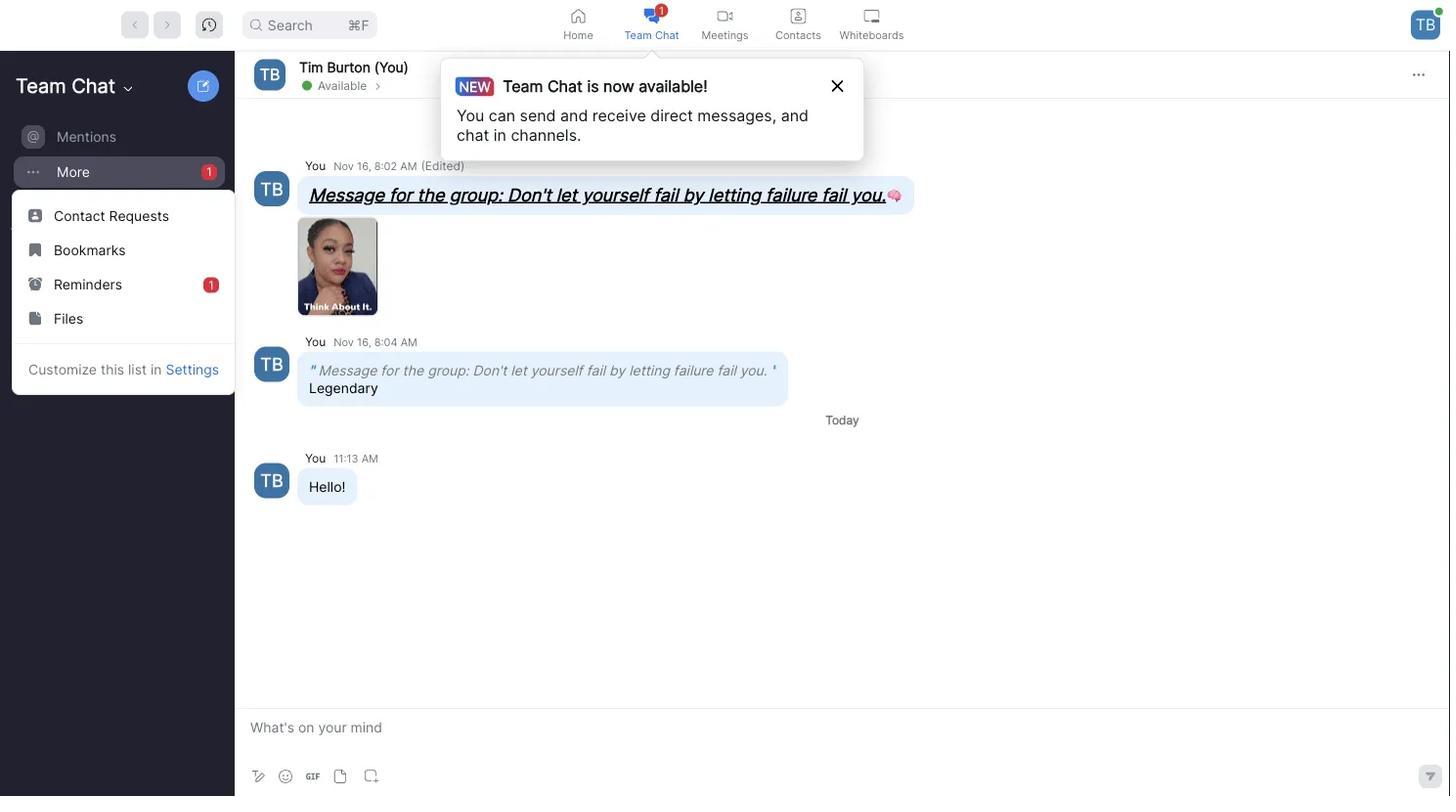 Task type: describe. For each thing, give the bounding box(es) containing it.
can
[[489, 106, 516, 125]]

available!
[[639, 76, 708, 95]]

alarm off image
[[28, 277, 42, 291]]

reminders
[[54, 276, 122, 292]]

team chat is now available! element
[[463, 74, 708, 98]]

receive
[[593, 106, 646, 125]]

customize this list in settings
[[28, 361, 219, 378]]

contact requests
[[54, 207, 169, 224]]

requests
[[109, 207, 169, 224]]

0 horizontal spatial in
[[151, 361, 162, 378]]

this
[[101, 361, 124, 378]]

1 and from the left
[[561, 106, 588, 125]]

send
[[520, 106, 556, 125]]



Task type: vqa. For each thing, say whether or not it's contained in the screenshot.
in meeting icon
no



Task type: locate. For each thing, give the bounding box(es) containing it.
menu item containing customize this list in
[[13, 352, 235, 386]]

direct
[[651, 106, 693, 125]]

chat
[[548, 76, 583, 95]]

contact
[[54, 207, 105, 224]]

in down "can"
[[494, 125, 507, 144]]

in right list
[[151, 361, 162, 378]]

is
[[587, 76, 599, 95]]

list
[[128, 361, 147, 378]]

settings
[[166, 361, 219, 378]]

close image
[[832, 80, 844, 92]]

messages,
[[698, 106, 777, 125]]

you
[[457, 106, 484, 125]]

bookmark image
[[28, 243, 42, 257]]

channels.
[[511, 125, 581, 144]]

1 horizontal spatial in
[[494, 125, 507, 144]]

bookmark image
[[28, 243, 42, 257]]

1 vertical spatial in
[[151, 361, 162, 378]]

now
[[604, 76, 635, 95]]

chat
[[457, 125, 489, 144]]

menu containing contact requests
[[12, 190, 236, 395]]

team chat is now available!
[[503, 76, 708, 95]]

2 and from the left
[[781, 106, 809, 125]]

in
[[494, 125, 507, 144], [151, 361, 162, 378]]

file image
[[28, 311, 42, 325]]

you can send and receive direct messages, and chat in channels.
[[457, 106, 809, 144]]

menu
[[12, 190, 236, 395]]

and
[[561, 106, 588, 125], [781, 106, 809, 125]]

in inside you can send and receive direct messages, and chat in channels.
[[494, 125, 507, 144]]

and right messages, at the top
[[781, 106, 809, 125]]

1 horizontal spatial and
[[781, 106, 809, 125]]

and down the chat
[[561, 106, 588, 125]]

team
[[503, 76, 543, 95]]

1
[[209, 278, 214, 292]]

file image
[[28, 311, 42, 325]]

0 vertical spatial in
[[494, 125, 507, 144]]

menu item
[[13, 352, 235, 386]]

profile contact image
[[28, 209, 42, 222], [28, 209, 42, 222]]

files
[[54, 310, 83, 327]]

0 horizontal spatial and
[[561, 106, 588, 125]]

alarm off image
[[28, 277, 42, 291]]

bookmarks
[[54, 242, 126, 258]]

customize
[[28, 361, 97, 378]]

you can send and receive direct messages, and chat in channels. element
[[457, 106, 828, 145]]



